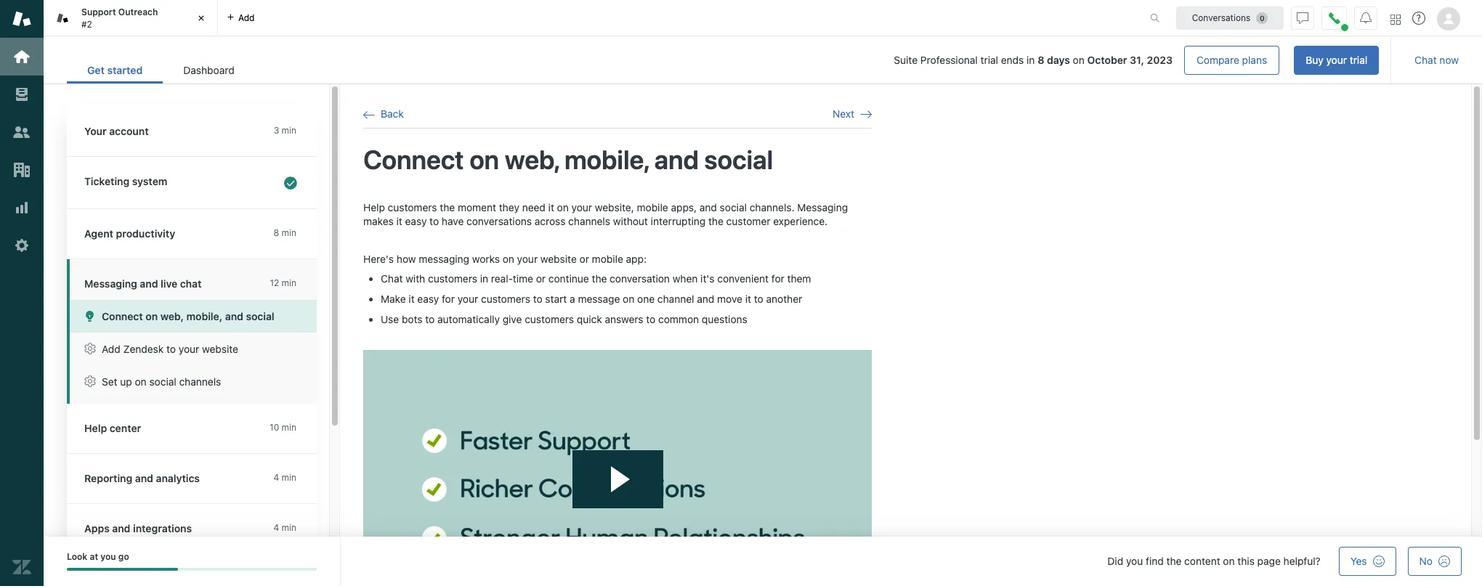 Task type: describe. For each thing, give the bounding box(es) containing it.
did
[[1107, 555, 1123, 567]]

8 inside "section"
[[1038, 54, 1044, 66]]

no
[[1419, 555, 1433, 567]]

conversations button
[[1176, 6, 1284, 29]]

it up across
[[548, 201, 554, 213]]

social inside content-title 'region'
[[704, 144, 773, 175]]

content-title region
[[363, 143, 872, 177]]

go
[[118, 551, 129, 562]]

footer containing did you find the content on this page helpful?
[[44, 537, 1482, 586]]

min for your account
[[282, 125, 296, 136]]

notifications image
[[1360, 12, 1372, 24]]

get started image
[[12, 47, 31, 66]]

up
[[120, 376, 132, 388]]

0 horizontal spatial mobile
[[592, 253, 623, 265]]

progress-bar progress bar
[[67, 568, 317, 571]]

min for reporting and analytics
[[282, 472, 296, 483]]

channels.
[[750, 201, 794, 213]]

main element
[[0, 0, 44, 586]]

tabs tab list
[[44, 0, 1135, 36]]

add
[[102, 343, 120, 355]]

interrupting
[[651, 215, 706, 228]]

here's
[[363, 253, 394, 265]]

apps
[[84, 522, 110, 535]]

compare plans button
[[1184, 46, 1279, 75]]

look
[[67, 551, 87, 562]]

customers inside help customers the moment they need it on your website, mobile apps, and social channels. messaging makes it easy to have conversations across channels without interrupting the customer experience.
[[388, 201, 437, 213]]

it right makes
[[396, 215, 402, 228]]

your
[[84, 125, 107, 137]]

moment
[[458, 201, 496, 213]]

buy your trial button
[[1294, 46, 1379, 75]]

compare plans
[[1197, 54, 1267, 66]]

customers down messaging
[[428, 273, 477, 285]]

customers image
[[12, 123, 31, 142]]

to left another
[[754, 293, 763, 305]]

get started
[[87, 64, 143, 76]]

min for messaging and live chat
[[282, 278, 296, 288]]

chat for chat now
[[1415, 54, 1437, 66]]

started
[[107, 64, 143, 76]]

on inside 'region'
[[469, 144, 499, 175]]

use bots to automatically give customers quick answers to common questions
[[381, 313, 747, 326]]

move
[[717, 293, 742, 305]]

agent
[[84, 227, 113, 240]]

to down one
[[646, 313, 656, 326]]

this
[[1237, 555, 1255, 567]]

it right the make on the left of page
[[409, 293, 415, 305]]

experience.
[[773, 215, 828, 228]]

get
[[87, 64, 105, 76]]

messaging and live chat heading
[[67, 259, 317, 300]]

have
[[442, 215, 464, 228]]

min for agent productivity
[[282, 227, 296, 238]]

4 min for integrations
[[274, 522, 296, 533]]

works
[[472, 253, 500, 265]]

at
[[90, 551, 98, 562]]

continue
[[548, 273, 589, 285]]

1 horizontal spatial website
[[540, 253, 577, 265]]

october
[[1087, 54, 1127, 66]]

and inside help customers the moment they need it on your website, mobile apps, and social channels. messaging makes it easy to have conversations across channels without interrupting the customer experience.
[[699, 201, 717, 213]]

how
[[397, 253, 416, 265]]

answers
[[605, 313, 643, 326]]

easy inside help customers the moment they need it on your website, mobile apps, and social channels. messaging makes it easy to have conversations across channels without interrupting the customer experience.
[[405, 215, 427, 228]]

buy
[[1306, 54, 1323, 66]]

productivity
[[116, 227, 175, 240]]

31,
[[1130, 54, 1144, 66]]

add zendesk to your website
[[102, 343, 238, 355]]

set up on social channels
[[102, 376, 221, 388]]

app:
[[626, 253, 647, 265]]

dashboard tab
[[163, 57, 255, 84]]

real-
[[491, 273, 513, 285]]

channel
[[657, 293, 694, 305]]

center
[[110, 422, 141, 434]]

start
[[545, 293, 567, 305]]

October 31, 2023 text field
[[1087, 54, 1173, 66]]

the right find
[[1166, 555, 1182, 567]]

and inside button
[[225, 310, 243, 323]]

8 min
[[274, 227, 296, 238]]

chat for chat with customers in real-time or continue the conversation when it's convenient for them
[[381, 273, 403, 285]]

set
[[102, 376, 117, 388]]

views image
[[12, 85, 31, 104]]

and inside heading
[[140, 278, 158, 290]]

to right bots
[[425, 313, 435, 326]]

connect on web, mobile, and social button
[[70, 300, 317, 333]]

4 min for analytics
[[274, 472, 296, 483]]

chat with customers in real-time or continue the conversation when it's convenient for them
[[381, 273, 811, 285]]

0 horizontal spatial you
[[100, 551, 116, 562]]

ticketing
[[84, 175, 129, 187]]

apps and integrations
[[84, 522, 192, 535]]

integrations
[[133, 522, 192, 535]]

connect inside button
[[102, 310, 143, 323]]

reporting image
[[12, 198, 31, 217]]

4 for reporting and analytics
[[274, 472, 279, 483]]

compare
[[1197, 54, 1239, 66]]

days
[[1047, 54, 1070, 66]]

the left customer
[[708, 215, 724, 228]]

min for apps and integrations
[[282, 522, 296, 533]]

customer
[[726, 215, 770, 228]]

reporting
[[84, 472, 132, 485]]

it right move
[[745, 293, 751, 305]]

your up time
[[517, 253, 538, 265]]

add button
[[218, 0, 263, 36]]

0 horizontal spatial 8
[[274, 227, 279, 238]]

connect on web, mobile, and social inside button
[[102, 310, 274, 323]]

customers down start
[[525, 313, 574, 326]]

10
[[270, 422, 279, 433]]

zendesk
[[123, 343, 164, 355]]

dashboard
[[183, 64, 234, 76]]

3 min
[[274, 125, 296, 136]]

conversations
[[1192, 12, 1251, 23]]

organizations image
[[12, 161, 31, 179]]

channels inside button
[[179, 376, 221, 388]]

to left start
[[533, 293, 542, 305]]

video element
[[363, 350, 872, 586]]

ticketing system
[[84, 175, 167, 187]]

social inside help customers the moment they need it on your website, mobile apps, and social channels. messaging makes it easy to have conversations across channels without interrupting the customer experience.
[[720, 201, 747, 213]]

channels inside help customers the moment they need it on your website, mobile apps, and social channels. messaging makes it easy to have conversations across channels without interrupting the customer experience.
[[568, 215, 610, 228]]

web, inside content-title 'region'
[[505, 144, 559, 175]]

look at you go
[[67, 551, 129, 562]]

chat now button
[[1403, 46, 1470, 75]]

chat
[[180, 278, 202, 290]]

web, inside connect on web, mobile, and social button
[[160, 310, 184, 323]]

analytics
[[156, 472, 200, 485]]

questions
[[702, 313, 747, 326]]

12 min
[[270, 278, 296, 288]]

outreach
[[118, 7, 158, 18]]

common
[[658, 313, 699, 326]]

help center
[[84, 422, 141, 434]]

helpful?
[[1283, 555, 1321, 567]]



Task type: locate. For each thing, give the bounding box(es) containing it.
for up automatically
[[442, 293, 455, 305]]

0 vertical spatial website
[[540, 253, 577, 265]]

mobile
[[637, 201, 668, 213], [592, 253, 623, 265]]

content
[[1184, 555, 1220, 567]]

help left center
[[84, 422, 107, 434]]

and right apps,
[[699, 201, 717, 213]]

and left analytics
[[135, 472, 153, 485]]

your inside help customers the moment they need it on your website, mobile apps, and social channels. messaging makes it easy to have conversations across channels without interrupting the customer experience.
[[571, 201, 592, 213]]

0 horizontal spatial trial
[[980, 54, 998, 66]]

0 vertical spatial chat
[[1415, 54, 1437, 66]]

video thumbnail image
[[363, 350, 872, 586], [363, 350, 872, 586]]

channels
[[568, 215, 610, 228], [179, 376, 221, 388]]

for left them
[[771, 273, 784, 285]]

and inside content-title 'region'
[[654, 144, 699, 175]]

on up across
[[557, 201, 569, 213]]

channels down website,
[[568, 215, 610, 228]]

connect
[[363, 144, 464, 175], [102, 310, 143, 323]]

make
[[381, 293, 406, 305]]

conversation
[[610, 273, 670, 285]]

min for help center
[[282, 422, 296, 433]]

to right zendesk at left bottom
[[166, 343, 176, 355]]

0 vertical spatial connect
[[363, 144, 464, 175]]

8 up 12
[[274, 227, 279, 238]]

1 vertical spatial connect on web, mobile, and social
[[102, 310, 274, 323]]

3 min from the top
[[282, 278, 296, 288]]

messaging down agent
[[84, 278, 137, 290]]

website inside 'add zendesk to your website' button
[[202, 343, 238, 355]]

1 vertical spatial connect
[[102, 310, 143, 323]]

when
[[673, 273, 698, 285]]

or
[[579, 253, 589, 265], [536, 273, 546, 285]]

mobile up without
[[637, 201, 668, 213]]

zendesk products image
[[1391, 14, 1401, 24]]

1 horizontal spatial help
[[363, 201, 385, 213]]

#2
[[81, 19, 92, 29]]

1 vertical spatial 4 min
[[274, 522, 296, 533]]

1 horizontal spatial 8
[[1038, 54, 1044, 66]]

did you find the content on this page helpful?
[[1107, 555, 1321, 567]]

reporting and analytics
[[84, 472, 200, 485]]

your right buy
[[1326, 54, 1347, 66]]

to inside 'add zendesk to your website' button
[[166, 343, 176, 355]]

and left live
[[140, 278, 158, 290]]

connect down the back
[[363, 144, 464, 175]]

min inside messaging and live chat heading
[[282, 278, 296, 288]]

buy your trial
[[1306, 54, 1367, 66]]

trial for your
[[1350, 54, 1367, 66]]

your account
[[84, 125, 149, 137]]

1 horizontal spatial mobile
[[637, 201, 668, 213]]

1 trial from the left
[[980, 54, 998, 66]]

help for help customers the moment they need it on your website, mobile apps, and social channels. messaging makes it easy to have conversations across channels without interrupting the customer experience.
[[363, 201, 385, 213]]

12
[[270, 278, 279, 288]]

on up real- at the top left
[[503, 253, 514, 265]]

messaging up experience.
[[797, 201, 848, 213]]

1 vertical spatial or
[[536, 273, 546, 285]]

1 vertical spatial 4
[[274, 522, 279, 533]]

0 vertical spatial mobile,
[[564, 144, 649, 175]]

progress bar image
[[67, 568, 178, 571]]

1 4 min from the top
[[274, 472, 296, 483]]

on right 'up'
[[135, 376, 147, 388]]

trial
[[980, 54, 998, 66], [1350, 54, 1367, 66]]

1 horizontal spatial mobile,
[[564, 144, 649, 175]]

and right apps
[[112, 522, 130, 535]]

social down add zendesk to your website
[[149, 376, 176, 388]]

0 horizontal spatial mobile,
[[186, 310, 222, 323]]

no button
[[1408, 547, 1462, 576]]

region containing help customers the moment they need it on your website, mobile apps, and social channels. messaging makes it easy to have conversations across channels without interrupting the customer experience.
[[363, 200, 872, 586]]

in right ends
[[1027, 54, 1035, 66]]

web,
[[505, 144, 559, 175], [160, 310, 184, 323]]

0 vertical spatial or
[[579, 253, 589, 265]]

1 vertical spatial mobile,
[[186, 310, 222, 323]]

0 horizontal spatial or
[[536, 273, 546, 285]]

your inside "button"
[[1326, 54, 1347, 66]]

0 vertical spatial 8
[[1038, 54, 1044, 66]]

the
[[440, 201, 455, 213], [708, 215, 724, 228], [592, 273, 607, 285], [1166, 555, 1182, 567]]

1 horizontal spatial you
[[1126, 555, 1143, 567]]

tab
[[44, 0, 218, 36]]

0 horizontal spatial connect on web, mobile, and social
[[102, 310, 274, 323]]

admin image
[[12, 236, 31, 255]]

1 vertical spatial mobile
[[592, 253, 623, 265]]

connect up the add
[[102, 310, 143, 323]]

website down connect on web, mobile, and social button
[[202, 343, 238, 355]]

1 vertical spatial in
[[480, 273, 488, 285]]

region
[[363, 200, 872, 586]]

the up message
[[592, 273, 607, 285]]

web, up the 'need'
[[505, 144, 559, 175]]

give
[[503, 313, 522, 326]]

1 horizontal spatial or
[[579, 253, 589, 265]]

your left website,
[[571, 201, 592, 213]]

0 vertical spatial for
[[771, 273, 784, 285]]

0 vertical spatial help
[[363, 201, 385, 213]]

2 min from the top
[[282, 227, 296, 238]]

get help image
[[1412, 12, 1425, 25]]

1 vertical spatial easy
[[417, 293, 439, 305]]

0 horizontal spatial connect
[[102, 310, 143, 323]]

trial down notifications icon
[[1350, 54, 1367, 66]]

help up makes
[[363, 201, 385, 213]]

0 horizontal spatial web,
[[160, 310, 184, 323]]

section
[[266, 46, 1379, 75]]

add zendesk to your website button
[[70, 333, 317, 365]]

use
[[381, 313, 399, 326]]

trial inside the buy your trial "button"
[[1350, 54, 1367, 66]]

10 min
[[270, 422, 296, 433]]

in left real- at the top left
[[480, 273, 488, 285]]

0 horizontal spatial messaging
[[84, 278, 137, 290]]

0 horizontal spatial chat
[[381, 273, 403, 285]]

mobile, up website,
[[564, 144, 649, 175]]

1 horizontal spatial in
[[1027, 54, 1035, 66]]

5 min from the top
[[282, 472, 296, 483]]

social down 12
[[246, 310, 274, 323]]

on up moment
[[469, 144, 499, 175]]

or right time
[[536, 273, 546, 285]]

on left one
[[623, 293, 634, 305]]

they
[[499, 201, 519, 213]]

you right did
[[1126, 555, 1143, 567]]

channels down 'add zendesk to your website' button
[[179, 376, 221, 388]]

connect on web, mobile, and social inside content-title 'region'
[[363, 144, 773, 175]]

1 vertical spatial 8
[[274, 227, 279, 238]]

trial for professional
[[980, 54, 998, 66]]

to inside help customers the moment they need it on your website, mobile apps, and social channels. messaging makes it easy to have conversations across channels without interrupting the customer experience.
[[429, 215, 439, 228]]

you
[[100, 551, 116, 562], [1126, 555, 1143, 567]]

mobile, inside content-title 'region'
[[564, 144, 649, 175]]

quick
[[577, 313, 602, 326]]

0 horizontal spatial help
[[84, 422, 107, 434]]

chat
[[1415, 54, 1437, 66], [381, 273, 403, 285]]

0 vertical spatial connect on web, mobile, and social
[[363, 144, 773, 175]]

1 horizontal spatial web,
[[505, 144, 559, 175]]

make it easy for your customers to start a message on one channel and move it to another
[[381, 293, 802, 305]]

without
[[613, 215, 648, 228]]

your up automatically
[[458, 293, 478, 305]]

1 vertical spatial channels
[[179, 376, 221, 388]]

chat inside button
[[1415, 54, 1437, 66]]

0 horizontal spatial channels
[[179, 376, 221, 388]]

1 horizontal spatial connect on web, mobile, and social
[[363, 144, 773, 175]]

your inside button
[[179, 343, 199, 355]]

zendesk image
[[12, 558, 31, 577]]

6 min from the top
[[282, 522, 296, 533]]

connect on web, mobile, and social up the 'need'
[[363, 144, 773, 175]]

0 vertical spatial messaging
[[797, 201, 848, 213]]

here's how messaging works on your website or mobile app:
[[363, 253, 647, 265]]

trial left ends
[[980, 54, 998, 66]]

help inside help customers the moment they need it on your website, mobile apps, and social channels. messaging makes it easy to have conversations across channels without interrupting the customer experience.
[[363, 201, 385, 213]]

plans
[[1242, 54, 1267, 66]]

0 vertical spatial mobile
[[637, 201, 668, 213]]

close image
[[194, 11, 209, 25]]

across
[[535, 215, 566, 228]]

now
[[1439, 54, 1459, 66]]

chat now
[[1415, 54, 1459, 66]]

0 vertical spatial web,
[[505, 144, 559, 175]]

mobile, inside button
[[186, 310, 222, 323]]

0 vertical spatial 4
[[274, 472, 279, 483]]

connect on web, mobile, and social down chat at the left top of the page
[[102, 310, 274, 323]]

it's
[[700, 273, 715, 285]]

4 for apps and integrations
[[274, 522, 279, 533]]

tab list
[[67, 57, 255, 84]]

account
[[109, 125, 149, 137]]

next
[[833, 108, 854, 120]]

easy
[[405, 215, 427, 228], [417, 293, 439, 305]]

2 4 from the top
[[274, 522, 279, 533]]

your up set up on social channels button
[[179, 343, 199, 355]]

0 horizontal spatial in
[[480, 273, 488, 285]]

8
[[1038, 54, 1044, 66], [274, 227, 279, 238]]

set up on social channels button
[[70, 365, 317, 398]]

add
[[238, 12, 255, 23]]

4 min
[[274, 472, 296, 483], [274, 522, 296, 533]]

connect on web, mobile, and social
[[363, 144, 773, 175], [102, 310, 274, 323]]

on up zendesk at left bottom
[[146, 310, 158, 323]]

0 horizontal spatial website
[[202, 343, 238, 355]]

1 horizontal spatial trial
[[1350, 54, 1367, 66]]

to left have
[[429, 215, 439, 228]]

1 vertical spatial web,
[[160, 310, 184, 323]]

1 horizontal spatial chat
[[1415, 54, 1437, 66]]

website
[[540, 253, 577, 265], [202, 343, 238, 355]]

1 horizontal spatial channels
[[568, 215, 610, 228]]

mobile up chat with customers in real-time or continue the conversation when it's convenient for them
[[592, 253, 623, 265]]

footer
[[44, 537, 1482, 586]]

1 vertical spatial for
[[442, 293, 455, 305]]

website,
[[595, 201, 634, 213]]

customers
[[388, 201, 437, 213], [428, 273, 477, 285], [481, 293, 530, 305], [525, 313, 574, 326]]

back
[[381, 108, 404, 120]]

min
[[282, 125, 296, 136], [282, 227, 296, 238], [282, 278, 296, 288], [282, 422, 296, 433], [282, 472, 296, 483], [282, 522, 296, 533]]

easy left have
[[405, 215, 427, 228]]

1 horizontal spatial messaging
[[797, 201, 848, 213]]

website up continue
[[540, 253, 577, 265]]

2 trial from the left
[[1350, 54, 1367, 66]]

on left this
[[1223, 555, 1235, 567]]

1 horizontal spatial connect
[[363, 144, 464, 175]]

0 vertical spatial 4 min
[[274, 472, 296, 483]]

support outreach #2
[[81, 7, 158, 29]]

1 vertical spatial help
[[84, 422, 107, 434]]

tab containing support outreach
[[44, 0, 218, 36]]

page
[[1257, 555, 1281, 567]]

1 4 from the top
[[274, 472, 279, 483]]

easy down with
[[417, 293, 439, 305]]

support
[[81, 7, 116, 18]]

it
[[548, 201, 554, 213], [396, 215, 402, 228], [409, 293, 415, 305], [745, 293, 751, 305]]

2023
[[1147, 54, 1173, 66]]

section containing suite professional trial ends in
[[266, 46, 1379, 75]]

messaging and live chat
[[84, 278, 202, 290]]

messaging
[[419, 253, 469, 265]]

one
[[637, 293, 655, 305]]

professional
[[920, 54, 978, 66]]

suite professional trial ends in 8 days on october 31, 2023
[[894, 54, 1173, 66]]

web, up add zendesk to your website
[[160, 310, 184, 323]]

1 min from the top
[[282, 125, 296, 136]]

0 vertical spatial easy
[[405, 215, 427, 228]]

1 vertical spatial messaging
[[84, 278, 137, 290]]

4 min from the top
[[282, 422, 296, 433]]

chat left now
[[1415, 54, 1437, 66]]

1 vertical spatial chat
[[381, 273, 403, 285]]

ticketing system button
[[67, 157, 314, 209]]

messaging inside messaging and live chat heading
[[84, 278, 137, 290]]

1 horizontal spatial for
[[771, 273, 784, 285]]

4
[[274, 472, 279, 483], [274, 522, 279, 533]]

1 vertical spatial website
[[202, 343, 238, 355]]

with
[[406, 273, 425, 285]]

on right "days" on the top of the page
[[1073, 54, 1084, 66]]

and up apps,
[[654, 144, 699, 175]]

agent productivity
[[84, 227, 175, 240]]

on inside help customers the moment they need it on your website, mobile apps, and social channels. messaging makes it easy to have conversations across channels without interrupting the customer experience.
[[557, 201, 569, 213]]

button displays agent's chat status as invisible. image
[[1297, 12, 1308, 24]]

another
[[766, 293, 802, 305]]

8 left "days" on the top of the page
[[1038, 54, 1044, 66]]

the up have
[[440, 201, 455, 213]]

help for help center
[[84, 422, 107, 434]]

live
[[161, 278, 177, 290]]

mobile inside help customers the moment they need it on your website, mobile apps, and social channels. messaging makes it easy to have conversations across channels without interrupting the customer experience.
[[637, 201, 668, 213]]

connect inside content-title 'region'
[[363, 144, 464, 175]]

time
[[513, 273, 533, 285]]

customers down real- at the top left
[[481, 293, 530, 305]]

mobile,
[[564, 144, 649, 175], [186, 310, 222, 323]]

yes button
[[1339, 547, 1396, 576]]

yes
[[1350, 555, 1367, 567]]

bots
[[402, 313, 422, 326]]

find
[[1146, 555, 1164, 567]]

apps,
[[671, 201, 697, 213]]

and up 'add zendesk to your website' button
[[225, 310, 243, 323]]

help customers the moment they need it on your website, mobile apps, and social channels. messaging makes it easy to have conversations across channels without interrupting the customer experience.
[[363, 201, 848, 228]]

0 vertical spatial channels
[[568, 215, 610, 228]]

them
[[787, 273, 811, 285]]

chat up the make on the left of page
[[381, 273, 403, 285]]

social up customer
[[720, 201, 747, 213]]

and down it's
[[697, 293, 714, 305]]

customers up makes
[[388, 201, 437, 213]]

messaging inside help customers the moment they need it on your website, mobile apps, and social channels. messaging makes it easy to have conversations across channels without interrupting the customer experience.
[[797, 201, 848, 213]]

social up channels.
[[704, 144, 773, 175]]

zendesk support image
[[12, 9, 31, 28]]

2 4 min from the top
[[274, 522, 296, 533]]

mobile, up 'add zendesk to your website' button
[[186, 310, 222, 323]]

you right at
[[100, 551, 116, 562]]

0 horizontal spatial for
[[442, 293, 455, 305]]

0 vertical spatial in
[[1027, 54, 1035, 66]]

or up chat with customers in real-time or continue the conversation when it's convenient for them
[[579, 253, 589, 265]]

tab list containing get started
[[67, 57, 255, 84]]



Task type: vqa. For each thing, say whether or not it's contained in the screenshot.
5th 0 from the top of the page
no



